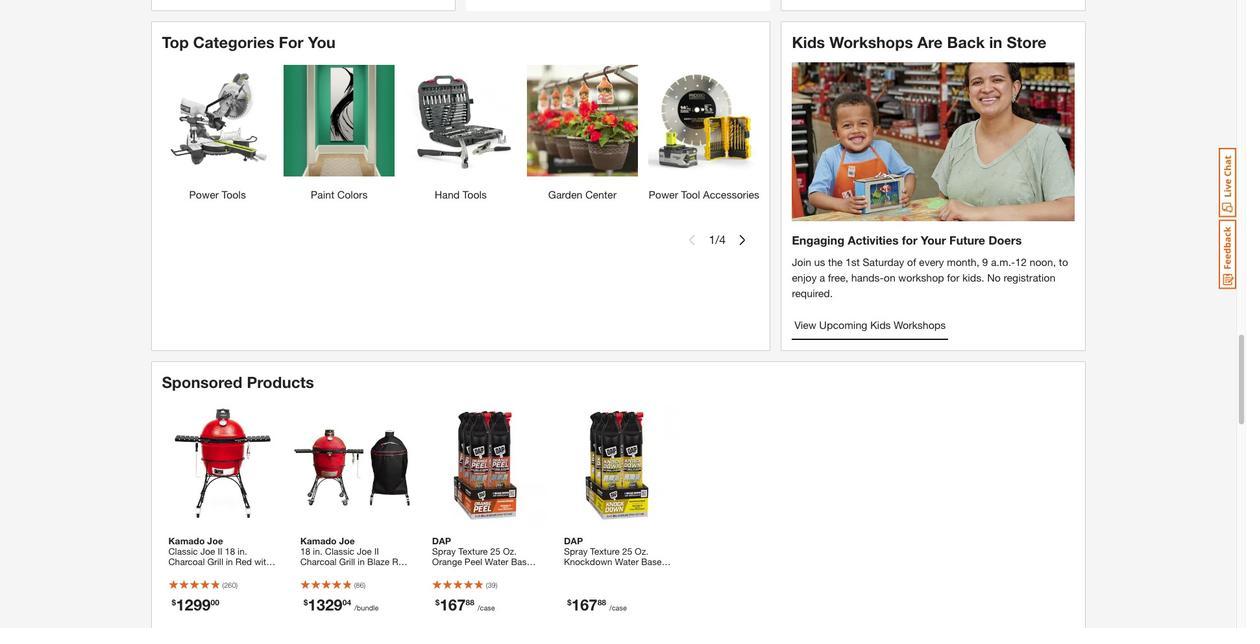 Task type: locate. For each thing, give the bounding box(es) containing it.
gripper,
[[168, 577, 201, 588]]

charcoal up gripper,
[[168, 556, 205, 567]]

kids workshops image
[[792, 63, 1074, 221]]

water right peel
[[485, 556, 508, 567]]

grill inside kamado joe 18 in. classic joe ii charcoal grill in blaze red + cover bundle
[[339, 556, 355, 567]]

oz. right knockdown
[[635, 546, 649, 557]]

2 nozzle from the left
[[604, 588, 631, 599]]

$ inside the dap spray texture 25 oz. knockdown water based 2-in-1 wall and ceiling white texture spray with aim tech nozzle (6-pack) $ 167 88 /case
[[567, 598, 571, 608]]

water
[[485, 556, 508, 567], [615, 556, 639, 567]]

spray
[[432, 546, 456, 557], [564, 546, 588, 557], [490, 577, 514, 588], [622, 577, 645, 588]]

power inside "link"
[[649, 188, 678, 200]]

2 based from the left
[[641, 556, 667, 567]]

white down knockdown
[[564, 577, 587, 588]]

1 horizontal spatial oz.
[[635, 546, 649, 557]]

noon,
[[1030, 256, 1056, 268]]

live chat image
[[1219, 148, 1236, 217]]

0 horizontal spatial for
[[902, 233, 917, 247]]

2 white from the left
[[564, 577, 587, 588]]

( for /bundle
[[354, 581, 356, 590]]

kamado for 1299
[[168, 536, 205, 547]]

1 horizontal spatial 25
[[622, 546, 632, 557]]

1 ii from the left
[[218, 546, 222, 557]]

1 pack) from the left
[[513, 588, 535, 599]]

and inside the dap spray texture 25 oz. knockdown water based 2-in-1 wall and ceiling white texture spray with aim tech nozzle (6-pack) $ 167 88 /case
[[610, 567, 626, 578]]

joe
[[207, 536, 223, 547], [339, 536, 355, 547], [200, 546, 215, 557], [357, 546, 372, 557]]

knockdown
[[564, 556, 612, 567]]

0 horizontal spatial classic
[[168, 546, 198, 557]]

dap up knockdown
[[564, 536, 583, 547]]

in up ash
[[226, 556, 233, 567]]

nozzle down peel
[[472, 588, 499, 599]]

wall
[[459, 567, 476, 578], [591, 567, 608, 578]]

1 based from the left
[[511, 556, 537, 567]]

1 vertical spatial for
[[947, 271, 960, 284]]

2 red from the left
[[392, 556, 409, 567]]

kamado joe 18 in. classic joe ii charcoal grill in blaze red + cover bundle
[[300, 536, 409, 578]]

167 down knockdown
[[571, 596, 597, 614]]

0 horizontal spatial and
[[203, 577, 219, 588]]

1 water from the left
[[485, 556, 508, 567]]

0 horizontal spatial tech
[[450, 588, 469, 599]]

0 horizontal spatial water
[[485, 556, 508, 567]]

1 charcoal from the left
[[168, 556, 205, 567]]

0 horizontal spatial grill
[[207, 556, 223, 567]]

2 classic from the left
[[325, 546, 354, 557]]

2 dap from the left
[[564, 536, 583, 547]]

0 vertical spatial kids
[[792, 33, 825, 52]]

oz. inside the dap spray texture 25 oz. knockdown water based 2-in-1 wall and ceiling white texture spray with aim tech nozzle (6-pack) $ 167 88 /case
[[635, 546, 649, 557]]

0 horizontal spatial 88
[[466, 598, 474, 608]]

kids workshops are back in store
[[792, 33, 1047, 52]]

based
[[511, 556, 537, 567], [641, 556, 667, 567]]

hand tools
[[435, 188, 487, 200]]

water inside dap spray texture 25 oz. orange peel water based 2-in-1 wall and ceiling white texture spray with aim tech nozzle (6-pack)
[[485, 556, 508, 567]]

1 horizontal spatial nozzle
[[604, 588, 631, 599]]

in inside kamado joe 18 in. classic joe ii charcoal grill in blaze red + cover bundle
[[358, 556, 365, 567]]

( for 1299
[[222, 581, 224, 590]]

4 $ from the left
[[567, 598, 571, 608]]

in- inside dap spray texture 25 oz. orange peel water based 2-in-1 wall and ceiling white texture spray with aim tech nozzle (6-pack)
[[441, 567, 451, 578]]

0 horizontal spatial 2-
[[432, 567, 441, 578]]

1 horizontal spatial pack)
[[644, 588, 667, 599]]

charcoal for /bundle
[[300, 556, 337, 567]]

1 horizontal spatial based
[[641, 556, 667, 567]]

for down month,
[[947, 271, 960, 284]]

1 inside the dap spray texture 25 oz. knockdown water based 2-in-1 wall and ceiling white texture spray with aim tech nozzle (6-pack) $ 167 88 /case
[[583, 567, 588, 578]]

2 25 from the left
[[622, 546, 632, 557]]

dap inside the dap spray texture 25 oz. knockdown water based 2-in-1 wall and ceiling white texture spray with aim tech nozzle (6-pack) $ 167 88 /case
[[564, 536, 583, 547]]

a
[[820, 271, 825, 284]]

1 horizontal spatial 18
[[300, 546, 310, 557]]

1 horizontal spatial tools
[[463, 188, 487, 200]]

(6-
[[502, 588, 513, 599], [634, 588, 644, 599]]

1 horizontal spatial 2-
[[564, 567, 572, 578]]

peel
[[465, 556, 482, 567]]

1 tech from the left
[[450, 588, 469, 599]]

88
[[466, 598, 474, 608], [597, 598, 606, 608]]

1 horizontal spatial 1
[[583, 567, 588, 578]]

a.m.-
[[991, 256, 1015, 268]]

aim inside dap spray texture 25 oz. orange peel water based 2-in-1 wall and ceiling white texture spray with aim tech nozzle (6-pack)
[[432, 588, 448, 599]]

paint colors
[[311, 188, 368, 200]]

bundle
[[335, 567, 364, 578]]

cart,
[[168, 567, 188, 578]]

25 inside the dap spray texture 25 oz. knockdown water based 2-in-1 wall and ceiling white texture spray with aim tech nozzle (6-pack) $ 167 88 /case
[[622, 546, 632, 557]]

engaging
[[792, 233, 844, 247]]

2 tech from the left
[[582, 588, 601, 599]]

0 horizontal spatial oz.
[[503, 546, 517, 557]]

/case down knockdown
[[609, 604, 627, 612]]

167
[[440, 596, 466, 614], [571, 596, 597, 614]]

in inside kamado joe classic joe ii 18 in. charcoal grill in red with cart, side shelves, grate gripper, and ash tool
[[226, 556, 233, 567]]

1 /case from the left
[[478, 604, 495, 612]]

for inside 'join us the 1st saturday of every month, 9 a.m.-12 noon, to enjoy a free, hands-on workshop for kids. no registration required.'
[[947, 271, 960, 284]]

1329
[[308, 596, 342, 614]]

1 horizontal spatial for
[[947, 271, 960, 284]]

1 kamado from the left
[[168, 536, 205, 547]]

1 horizontal spatial 167
[[571, 596, 597, 614]]

kamado inside kamado joe classic joe ii 18 in. charcoal grill in red with cart, side shelves, grate gripper, and ash tool
[[168, 536, 205, 547]]

1 tools from the left
[[222, 188, 246, 200]]

1 horizontal spatial wall
[[591, 567, 608, 578]]

in
[[989, 33, 1002, 52], [226, 556, 233, 567], [358, 556, 365, 567]]

0 horizontal spatial pack)
[[513, 588, 535, 599]]

wall inside dap spray texture 25 oz. orange peel water based 2-in-1 wall and ceiling white texture spray with aim tech nozzle (6-pack)
[[459, 567, 476, 578]]

) for /case
[[496, 581, 497, 590]]

0 horizontal spatial with
[[254, 556, 271, 567]]

1 horizontal spatial with
[[516, 577, 533, 588]]

hands-
[[851, 271, 884, 284]]

1 167 from the left
[[440, 596, 466, 614]]

2 pack) from the left
[[644, 588, 667, 599]]

2 horizontal spatial with
[[648, 577, 665, 588]]

0 horizontal spatial wall
[[459, 567, 476, 578]]

0 horizontal spatial in
[[226, 556, 233, 567]]

2 in- from the left
[[572, 567, 583, 578]]

25 inside dap spray texture 25 oz. orange peel water based 2-in-1 wall and ceiling white texture spray with aim tech nozzle (6-pack)
[[490, 546, 500, 557]]

1 ceiling from the left
[[496, 567, 524, 578]]

86
[[356, 581, 364, 590]]

1 horizontal spatial white
[[564, 577, 587, 588]]

1 horizontal spatial 88
[[597, 598, 606, 608]]

1 horizontal spatial aim
[[564, 588, 580, 599]]

registration
[[1004, 271, 1056, 284]]

orange
[[432, 556, 462, 567]]

0 horizontal spatial based
[[511, 556, 537, 567]]

2 88 from the left
[[597, 598, 606, 608]]

white
[[432, 577, 455, 588], [564, 577, 587, 588]]

0 horizontal spatial kids
[[792, 33, 825, 52]]

167 down orange
[[440, 596, 466, 614]]

2 ) from the left
[[364, 581, 365, 590]]

kids.
[[962, 271, 984, 284]]

1 25 from the left
[[490, 546, 500, 557]]

88 down knockdown
[[597, 598, 606, 608]]

25 for dap spray texture 25 oz. orange peel water based 2-in-1 wall and ceiling white texture spray with aim tech nozzle (6-pack)
[[490, 546, 500, 557]]

0 horizontal spatial 1
[[451, 567, 456, 578]]

18 up +
[[300, 546, 310, 557]]

classic up bundle on the left bottom of page
[[325, 546, 354, 557]]

1 18 from the left
[[225, 546, 235, 557]]

( for /case
[[486, 581, 488, 590]]

2-
[[432, 567, 441, 578], [564, 567, 572, 578]]

kamado
[[168, 536, 205, 547], [300, 536, 337, 547]]

1 vertical spatial tool
[[239, 577, 256, 588]]

2 /case from the left
[[609, 604, 627, 612]]

2 horizontal spatial 1
[[709, 233, 715, 247]]

0 horizontal spatial dap
[[432, 536, 451, 547]]

tech left 39
[[450, 588, 469, 599]]

red up ash
[[235, 556, 252, 567]]

every
[[919, 256, 944, 268]]

0 horizontal spatial nozzle
[[472, 588, 499, 599]]

for
[[902, 233, 917, 247], [947, 271, 960, 284]]

grill up ( 86 )
[[339, 556, 355, 567]]

1 ( from the left
[[222, 581, 224, 590]]

1 horizontal spatial charcoal
[[300, 556, 337, 567]]

1 horizontal spatial /case
[[609, 604, 627, 612]]

2 wall from the left
[[591, 567, 608, 578]]

pack) inside dap spray texture 25 oz. orange peel water based 2-in-1 wall and ceiling white texture spray with aim tech nozzle (6-pack)
[[513, 588, 535, 599]]

1 horizontal spatial water
[[615, 556, 639, 567]]

$ inside $ 1299 00
[[172, 598, 176, 608]]

tools
[[222, 188, 246, 200], [463, 188, 487, 200]]

1 vertical spatial kids
[[870, 319, 891, 331]]

1 in- from the left
[[441, 567, 451, 578]]

1 aim from the left
[[432, 588, 448, 599]]

( up $ 167 88 /case
[[486, 581, 488, 590]]

2 horizontal spatial )
[[496, 581, 497, 590]]

18 inside kamado joe 18 in. classic joe ii charcoal grill in blaze red + cover bundle
[[300, 546, 310, 557]]

1 horizontal spatial ii
[[374, 546, 379, 557]]

2 2- from the left
[[564, 567, 572, 578]]

tools for hand tools
[[463, 188, 487, 200]]

0 horizontal spatial /case
[[478, 604, 495, 612]]

dap up orange
[[432, 536, 451, 547]]

charcoal inside kamado joe 18 in. classic joe ii charcoal grill in blaze red + cover bundle
[[300, 556, 337, 567]]

2 ii from the left
[[374, 546, 379, 557]]

and inside kamado joe classic joe ii 18 in. charcoal grill in red with cart, side shelves, grate gripper, and ash tool
[[203, 577, 219, 588]]

1 white from the left
[[432, 577, 455, 588]]

25 right peel
[[490, 546, 500, 557]]

dap inside dap spray texture 25 oz. orange peel water based 2-in-1 wall and ceiling white texture spray with aim tech nozzle (6-pack)
[[432, 536, 451, 547]]

classic up cart, on the bottom
[[168, 546, 198, 557]]

red
[[235, 556, 252, 567], [392, 556, 409, 567]]

tool inside kamado joe classic joe ii 18 in. charcoal grill in red with cart, side shelves, grate gripper, and ash tool
[[239, 577, 256, 588]]

tech
[[450, 588, 469, 599], [582, 588, 601, 599]]

top
[[162, 33, 189, 52]]

1 (6- from the left
[[502, 588, 513, 599]]

ceiling right knockdown
[[628, 567, 656, 578]]

0 horizontal spatial white
[[432, 577, 455, 588]]

1 horizontal spatial classic
[[325, 546, 354, 557]]

workshop
[[898, 271, 944, 284]]

garden
[[548, 188, 582, 200]]

2 $ from the left
[[303, 598, 308, 608]]

1 classic from the left
[[168, 546, 198, 557]]

blaze
[[367, 556, 390, 567]]

paint colors image
[[284, 65, 395, 176]]

2 kamado from the left
[[300, 536, 337, 547]]

in for 1299
[[226, 556, 233, 567]]

1 grill from the left
[[207, 556, 223, 567]]

0 horizontal spatial ceiling
[[496, 567, 524, 578]]

1 horizontal spatial (6-
[[634, 588, 644, 599]]

ceiling up the ( 39 ) on the bottom left of the page
[[496, 567, 524, 578]]

25
[[490, 546, 500, 557], [622, 546, 632, 557]]

2 water from the left
[[615, 556, 639, 567]]

1 ) from the left
[[236, 581, 238, 590]]

0 horizontal spatial )
[[236, 581, 238, 590]]

$ inside $ 167 88 /case
[[435, 598, 440, 608]]

water right knockdown
[[615, 556, 639, 567]]

paint colors link
[[284, 65, 395, 202]]

in right back
[[989, 33, 1002, 52]]

hand
[[435, 188, 460, 200]]

3 ) from the left
[[496, 581, 497, 590]]

ceiling inside dap spray texture 25 oz. orange peel water based 2-in-1 wall and ceiling white texture spray with aim tech nozzle (6-pack)
[[496, 567, 524, 578]]

activities
[[848, 233, 899, 247]]

1
[[709, 233, 715, 247], [451, 567, 456, 578], [583, 567, 588, 578]]

aim down knockdown
[[564, 588, 580, 599]]

red inside kamado joe 18 in. classic joe ii charcoal grill in blaze red + cover bundle
[[392, 556, 409, 567]]

1 88 from the left
[[466, 598, 474, 608]]

kamado up cover
[[300, 536, 337, 547]]

in left blaze
[[358, 556, 365, 567]]

1 horizontal spatial ceiling
[[628, 567, 656, 578]]

( down bundle on the left bottom of page
[[354, 581, 356, 590]]

in.
[[238, 546, 247, 557], [313, 546, 322, 557]]

25 for dap spray texture 25 oz. knockdown water based 2-in-1 wall and ceiling white texture spray with aim tech nozzle (6-pack) $ 167 88 /case
[[622, 546, 632, 557]]

tool left accessories
[[681, 188, 700, 200]]

( down shelves,
[[222, 581, 224, 590]]

0 vertical spatial tool
[[681, 188, 700, 200]]

white down orange
[[432, 577, 455, 588]]

2 in. from the left
[[313, 546, 322, 557]]

2 charcoal from the left
[[300, 556, 337, 567]]

1 dap from the left
[[432, 536, 451, 547]]

workshops down 'workshop'
[[894, 319, 946, 331]]

1 horizontal spatial red
[[392, 556, 409, 567]]

1 horizontal spatial dap
[[564, 536, 583, 547]]

in. inside kamado joe classic joe ii 18 in. charcoal grill in red with cart, side shelves, grate gripper, and ash tool
[[238, 546, 247, 557]]

$ down +
[[303, 598, 308, 608]]

kamado up cart, on the bottom
[[168, 536, 205, 547]]

grill inside kamado joe classic joe ii 18 in. charcoal grill in red with cart, side shelves, grate gripper, and ash tool
[[207, 556, 223, 567]]

$ down gripper,
[[172, 598, 176, 608]]

0 horizontal spatial red
[[235, 556, 252, 567]]

0 horizontal spatial tool
[[239, 577, 256, 588]]

$ down orange
[[435, 598, 440, 608]]

2 tools from the left
[[463, 188, 487, 200]]

2 ceiling from the left
[[628, 567, 656, 578]]

1 wall from the left
[[459, 567, 476, 578]]

1 power from the left
[[189, 188, 219, 200]]

$ down knockdown
[[567, 598, 571, 608]]

2 (6- from the left
[[634, 588, 644, 599]]

2 horizontal spatial and
[[610, 567, 626, 578]]

2 grill from the left
[[339, 556, 355, 567]]

tech down knockdown
[[582, 588, 601, 599]]

tool right 260
[[239, 577, 256, 588]]

charcoal inside kamado joe classic joe ii 18 in. charcoal grill in red with cart, side shelves, grate gripper, and ash tool
[[168, 556, 205, 567]]

18 up shelves,
[[225, 546, 235, 557]]

wall inside the dap spray texture 25 oz. knockdown water based 2-in-1 wall and ceiling white texture spray with aim tech nozzle (6-pack) $ 167 88 /case
[[591, 567, 608, 578]]

0 horizontal spatial (6-
[[502, 588, 513, 599]]

18
[[225, 546, 235, 557], [300, 546, 310, 557]]

) for 1299
[[236, 581, 238, 590]]

nozzle down knockdown
[[604, 588, 631, 599]]

2 horizontal spatial (
[[486, 581, 488, 590]]

white inside dap spray texture 25 oz. orange peel water based 2-in-1 wall and ceiling white texture spray with aim tech nozzle (6-pack)
[[432, 577, 455, 588]]

1 2- from the left
[[432, 567, 441, 578]]

colors
[[337, 188, 368, 200]]

1 horizontal spatial tech
[[582, 588, 601, 599]]

1 $ from the left
[[172, 598, 176, 608]]

to
[[1059, 256, 1068, 268]]

1 horizontal spatial tool
[[681, 188, 700, 200]]

red inside kamado joe classic joe ii 18 in. charcoal grill in red with cart, side shelves, grate gripper, and ash tool
[[235, 556, 252, 567]]

0 vertical spatial workshops
[[829, 33, 913, 52]]

3 $ from the left
[[435, 598, 440, 608]]

0 horizontal spatial 18
[[225, 546, 235, 557]]

dap for dap spray texture 25 oz. knockdown water based 2-in-1 wall and ceiling white texture spray with aim tech nozzle (6-pack) $ 167 88 /case
[[564, 536, 583, 547]]

power tools
[[189, 188, 246, 200]]

0 horizontal spatial in-
[[441, 567, 451, 578]]

oz. right peel
[[503, 546, 517, 557]]

1 inside dap spray texture 25 oz. orange peel water based 2-in-1 wall and ceiling white texture spray with aim tech nozzle (6-pack)
[[451, 567, 456, 578]]

texture
[[458, 546, 488, 557], [590, 546, 620, 557], [458, 577, 487, 588], [590, 577, 619, 588]]

hand tools image
[[405, 65, 516, 176]]

3 ( from the left
[[486, 581, 488, 590]]

2 167 from the left
[[571, 596, 597, 614]]

0 horizontal spatial 25
[[490, 546, 500, 557]]

(
[[222, 581, 224, 590], [354, 581, 356, 590], [486, 581, 488, 590]]

kamado inside kamado joe 18 in. classic joe ii charcoal grill in blaze red + cover bundle
[[300, 536, 337, 547]]

view upcoming kids workshops link
[[792, 312, 948, 340]]

1 horizontal spatial kamado
[[300, 536, 337, 547]]

88 down peel
[[466, 598, 474, 608]]

0 horizontal spatial in.
[[238, 546, 247, 557]]

with inside dap spray texture 25 oz. orange peel water based 2-in-1 wall and ceiling white texture spray with aim tech nozzle (6-pack)
[[516, 577, 533, 588]]

charcoal up 1329
[[300, 556, 337, 567]]

$ inside the $ 1329 04 /bundle
[[303, 598, 308, 608]]

18 in. classic joe ii charcoal grill in blaze red + cover bundle image
[[294, 405, 415, 527]]

store
[[1007, 33, 1047, 52]]

25 right knockdown
[[622, 546, 632, 557]]

2 power from the left
[[649, 188, 678, 200]]

1 horizontal spatial in
[[358, 556, 365, 567]]

pack)
[[513, 588, 535, 599], [644, 588, 667, 599]]

0 horizontal spatial (
[[222, 581, 224, 590]]

of
[[907, 256, 916, 268]]

0 horizontal spatial power
[[189, 188, 219, 200]]

1 horizontal spatial grill
[[339, 556, 355, 567]]

ii
[[218, 546, 222, 557], [374, 546, 379, 557]]

2 aim from the left
[[564, 588, 580, 599]]

in-
[[441, 567, 451, 578], [572, 567, 583, 578]]

with
[[254, 556, 271, 567], [516, 577, 533, 588], [648, 577, 665, 588]]

in. up cover
[[313, 546, 322, 557]]

ash
[[221, 577, 237, 588]]

grate
[[248, 567, 271, 578]]

oz. inside dap spray texture 25 oz. orange peel water based 2-in-1 wall and ceiling white texture spray with aim tech nozzle (6-pack)
[[503, 546, 517, 557]]

0 horizontal spatial aim
[[432, 588, 448, 599]]

1 horizontal spatial (
[[354, 581, 356, 590]]

grill
[[207, 556, 223, 567], [339, 556, 355, 567]]

1 nozzle from the left
[[472, 588, 499, 599]]

center
[[585, 188, 617, 200]]

0 vertical spatial for
[[902, 233, 917, 247]]

red right blaze
[[392, 556, 409, 567]]

1 horizontal spatial power
[[649, 188, 678, 200]]

in. up shelves,
[[238, 546, 247, 557]]

2 oz. from the left
[[635, 546, 649, 557]]

(6- inside dap spray texture 25 oz. orange peel water based 2-in-1 wall and ceiling white texture spray with aim tech nozzle (6-pack)
[[502, 588, 513, 599]]

2 18 from the left
[[300, 546, 310, 557]]

1 horizontal spatial in-
[[572, 567, 583, 578]]

garden center link
[[527, 65, 638, 202]]

1 in. from the left
[[238, 546, 247, 557]]

0 horizontal spatial kamado
[[168, 536, 205, 547]]

next slide image
[[737, 235, 748, 245]]

2 ( from the left
[[354, 581, 356, 590]]

167 inside the dap spray texture 25 oz. knockdown water based 2-in-1 wall and ceiling white texture spray with aim tech nozzle (6-pack) $ 167 88 /case
[[571, 596, 597, 614]]

ceiling
[[496, 567, 524, 578], [628, 567, 656, 578]]

( 260 )
[[222, 581, 238, 590]]

charcoal
[[168, 556, 205, 567], [300, 556, 337, 567]]

1 oz. from the left
[[503, 546, 517, 557]]

0 horizontal spatial charcoal
[[168, 556, 205, 567]]

1 horizontal spatial and
[[478, 567, 494, 578]]

1 red from the left
[[235, 556, 252, 567]]

0 horizontal spatial tools
[[222, 188, 246, 200]]

workshops left are
[[829, 33, 913, 52]]

0 horizontal spatial 167
[[440, 596, 466, 614]]

grill for 1299
[[207, 556, 223, 567]]

0 horizontal spatial ii
[[218, 546, 222, 557]]

1 horizontal spatial in.
[[313, 546, 322, 557]]

1 horizontal spatial )
[[364, 581, 365, 590]]

grill up ash
[[207, 556, 223, 567]]

/case down 39
[[478, 604, 495, 612]]

tool
[[681, 188, 700, 200], [239, 577, 256, 588]]

aim down orange
[[432, 588, 448, 599]]

for up of
[[902, 233, 917, 247]]



Task type: vqa. For each thing, say whether or not it's contained in the screenshot.
the Electric related to Electric Dryer Repair
no



Task type: describe. For each thing, give the bounding box(es) containing it.
paint
[[311, 188, 334, 200]]

charcoal for 1299
[[168, 556, 205, 567]]

classic inside kamado joe 18 in. classic joe ii charcoal grill in blaze red + cover bundle
[[325, 546, 354, 557]]

grill for /bundle
[[339, 556, 355, 567]]

spray texture 25 oz. orange peel water based 2-in-1 wall and ceiling white texture spray with aim tech nozzle (6-pack) image
[[426, 405, 547, 527]]

power for power tool accessories
[[649, 188, 678, 200]]

hand tools link
[[405, 65, 516, 202]]

required.
[[792, 287, 833, 299]]

engaging activities for your future doers
[[792, 233, 1022, 247]]

in- inside the dap spray texture 25 oz. knockdown water based 2-in-1 wall and ceiling white texture spray with aim tech nozzle (6-pack) $ 167 88 /case
[[572, 567, 583, 578]]

oz. for dap spray texture 25 oz. orange peel water based 2-in-1 wall and ceiling white texture spray with aim tech nozzle (6-pack)
[[503, 546, 517, 557]]

free,
[[828, 271, 848, 284]]

12
[[1015, 256, 1027, 268]]

power tool accessories link
[[648, 65, 760, 202]]

white inside the dap spray texture 25 oz. knockdown water based 2-in-1 wall and ceiling white texture spray with aim tech nozzle (6-pack) $ 167 88 /case
[[564, 577, 587, 588]]

1 horizontal spatial kids
[[870, 319, 891, 331]]

top categories for you
[[162, 33, 336, 52]]

us
[[814, 256, 825, 268]]

(6- inside the dap spray texture 25 oz. knockdown water based 2-in-1 wall and ceiling white texture spray with aim tech nozzle (6-pack) $ 167 88 /case
[[634, 588, 644, 599]]

power tool accessories
[[649, 188, 759, 200]]

18 inside kamado joe classic joe ii 18 in. charcoal grill in red with cart, side shelves, grate gripper, and ash tool
[[225, 546, 235, 557]]

this is the first slide image
[[687, 235, 697, 245]]

dap spray texture 25 oz. knockdown water based 2-in-1 wall and ceiling white texture spray with aim tech nozzle (6-pack) $ 167 88 /case
[[564, 536, 667, 614]]

in. inside kamado joe 18 in. classic joe ii charcoal grill in blaze red + cover bundle
[[313, 546, 322, 557]]

power for power tools
[[189, 188, 219, 200]]

the
[[828, 256, 843, 268]]

are
[[917, 33, 943, 52]]

with inside the dap spray texture 25 oz. knockdown water based 2-in-1 wall and ceiling white texture spray with aim tech nozzle (6-pack) $ 167 88 /case
[[648, 577, 665, 588]]

in for /bundle
[[358, 556, 365, 567]]

kamado for /bundle
[[300, 536, 337, 547]]

cover
[[308, 567, 332, 578]]

sponsored products
[[162, 373, 314, 392]]

04
[[342, 598, 351, 608]]

2 horizontal spatial in
[[989, 33, 1002, 52]]

00
[[211, 598, 219, 608]]

ceiling inside the dap spray texture 25 oz. knockdown water based 2-in-1 wall and ceiling white texture spray with aim tech nozzle (6-pack) $ 167 88 /case
[[628, 567, 656, 578]]

month,
[[947, 256, 979, 268]]

you
[[308, 33, 336, 52]]

$ for 167
[[435, 598, 440, 608]]

9
[[982, 256, 988, 268]]

ii inside kamado joe 18 in. classic joe ii charcoal grill in blaze red + cover bundle
[[374, 546, 379, 557]]

$ 1329 04 /bundle
[[303, 596, 379, 614]]

garden center
[[548, 188, 617, 200]]

based inside the dap spray texture 25 oz. knockdown water based 2-in-1 wall and ceiling white texture spray with aim tech nozzle (6-pack) $ 167 88 /case
[[641, 556, 667, 567]]

power tools link
[[162, 65, 273, 202]]

on
[[884, 271, 896, 284]]

88 inside $ 167 88 /case
[[466, 598, 474, 608]]

260
[[224, 581, 236, 590]]

doers
[[988, 233, 1022, 247]]

and inside dap spray texture 25 oz. orange peel water based 2-in-1 wall and ceiling white texture spray with aim tech nozzle (6-pack)
[[478, 567, 494, 578]]

power tools image
[[162, 65, 273, 176]]

) for /bundle
[[364, 581, 365, 590]]

ii inside kamado joe classic joe ii 18 in. charcoal grill in red with cart, side shelves, grate gripper, and ash tool
[[218, 546, 222, 557]]

1 / 4
[[709, 233, 726, 247]]

+
[[300, 567, 306, 578]]

2- inside dap spray texture 25 oz. orange peel water based 2-in-1 wall and ceiling white texture spray with aim tech nozzle (6-pack)
[[432, 567, 441, 578]]

based inside dap spray texture 25 oz. orange peel water based 2-in-1 wall and ceiling white texture spray with aim tech nozzle (6-pack)
[[511, 556, 537, 567]]

$ 1299 00
[[172, 596, 219, 614]]

saturday
[[863, 256, 904, 268]]

future
[[949, 233, 985, 247]]

39
[[488, 581, 496, 590]]

kamado joe classic joe ii 18 in. charcoal grill in red with cart, side shelves, grate gripper, and ash tool
[[168, 536, 271, 588]]

$ for 1329
[[303, 598, 308, 608]]

your
[[921, 233, 946, 247]]

1st
[[846, 256, 860, 268]]

nozzle inside the dap spray texture 25 oz. knockdown water based 2-in-1 wall and ceiling white texture spray with aim tech nozzle (6-pack) $ 167 88 /case
[[604, 588, 631, 599]]

feedback link image
[[1219, 219, 1236, 289]]

nozzle inside dap spray texture 25 oz. orange peel water based 2-in-1 wall and ceiling white texture spray with aim tech nozzle (6-pack)
[[472, 588, 499, 599]]

for
[[279, 33, 304, 52]]

garden center image
[[527, 65, 638, 176]]

spray texture 25 oz. knockdown water based 2-in-1 wall and ceiling white texture spray with aim tech nozzle (6-pack) image
[[557, 405, 679, 527]]

water inside the dap spray texture 25 oz. knockdown water based 2-in-1 wall and ceiling white texture spray with aim tech nozzle (6-pack) $ 167 88 /case
[[615, 556, 639, 567]]

/bundle
[[354, 604, 379, 612]]

/case inside $ 167 88 /case
[[478, 604, 495, 612]]

tech inside the dap spray texture 25 oz. knockdown water based 2-in-1 wall and ceiling white texture spray with aim tech nozzle (6-pack) $ 167 88 /case
[[582, 588, 601, 599]]

aim inside the dap spray texture 25 oz. knockdown water based 2-in-1 wall and ceiling white texture spray with aim tech nozzle (6-pack) $ 167 88 /case
[[564, 588, 580, 599]]

tools for power tools
[[222, 188, 246, 200]]

power tool accessories image
[[648, 65, 760, 176]]

oz. for dap spray texture 25 oz. knockdown water based 2-in-1 wall and ceiling white texture spray with aim tech nozzle (6-pack) $ 167 88 /case
[[635, 546, 649, 557]]

2- inside the dap spray texture 25 oz. knockdown water based 2-in-1 wall and ceiling white texture spray with aim tech nozzle (6-pack) $ 167 88 /case
[[564, 567, 572, 578]]

4
[[719, 233, 726, 247]]

classic joe ii 18 in. charcoal grill in red with cart, side shelves, grate gripper, and ash tool image
[[162, 405, 283, 527]]

dap spray texture 25 oz. orange peel water based 2-in-1 wall and ceiling white texture spray with aim tech nozzle (6-pack)
[[432, 536, 537, 599]]

no
[[987, 271, 1001, 284]]

/case inside the dap spray texture 25 oz. knockdown water based 2-in-1 wall and ceiling white texture spray with aim tech nozzle (6-pack) $ 167 88 /case
[[609, 604, 627, 612]]

pack) inside the dap spray texture 25 oz. knockdown water based 2-in-1 wall and ceiling white texture spray with aim tech nozzle (6-pack) $ 167 88 /case
[[644, 588, 667, 599]]

classic inside kamado joe classic joe ii 18 in. charcoal grill in red with cart, side shelves, grate gripper, and ash tool
[[168, 546, 198, 557]]

join us the 1st saturday of every month, 9 a.m.-12 noon, to enjoy a free, hands-on workshop for kids. no registration required.
[[792, 256, 1068, 299]]

1 vertical spatial workshops
[[894, 319, 946, 331]]

( 86 )
[[354, 581, 365, 590]]

products
[[247, 373, 314, 392]]

/
[[715, 233, 719, 247]]

$ 167 88 /case
[[435, 596, 495, 614]]

view upcoming kids workshops
[[794, 319, 946, 331]]

88 inside the dap spray texture 25 oz. knockdown water based 2-in-1 wall and ceiling white texture spray with aim tech nozzle (6-pack) $ 167 88 /case
[[597, 598, 606, 608]]

side
[[191, 567, 209, 578]]

with inside kamado joe classic joe ii 18 in. charcoal grill in red with cart, side shelves, grate gripper, and ash tool
[[254, 556, 271, 567]]

upcoming
[[819, 319, 867, 331]]

accessories
[[703, 188, 759, 200]]

1299
[[176, 596, 211, 614]]

sponsored
[[162, 373, 242, 392]]

enjoy
[[792, 271, 817, 284]]

( 39 )
[[486, 581, 497, 590]]

tech inside dap spray texture 25 oz. orange peel water based 2-in-1 wall and ceiling white texture spray with aim tech nozzle (6-pack)
[[450, 588, 469, 599]]

dap for dap spray texture 25 oz. orange peel water based 2-in-1 wall and ceiling white texture spray with aim tech nozzle (6-pack)
[[432, 536, 451, 547]]

categories
[[193, 33, 274, 52]]

$ for 1299
[[172, 598, 176, 608]]

view
[[794, 319, 816, 331]]

shelves,
[[211, 567, 246, 578]]

back
[[947, 33, 985, 52]]

tool inside "link"
[[681, 188, 700, 200]]

join
[[792, 256, 811, 268]]



